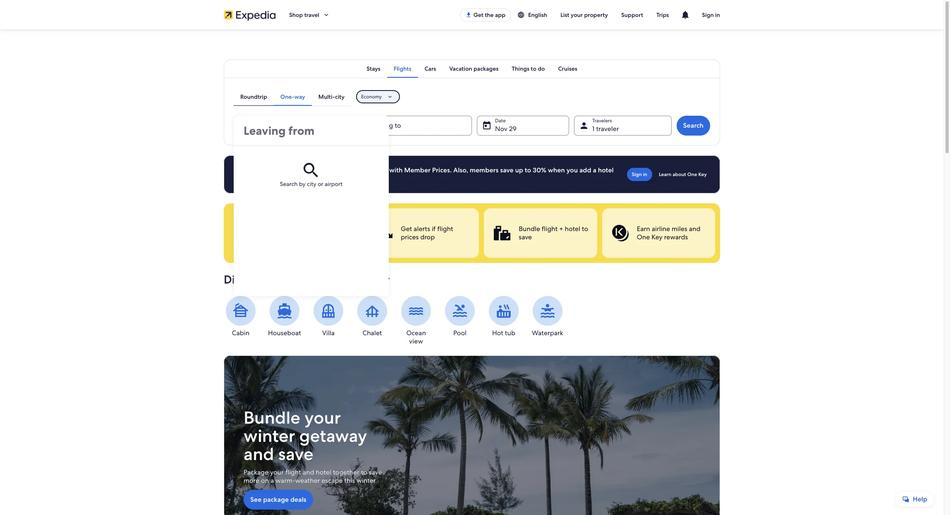 Task type: locate. For each thing, give the bounding box(es) containing it.
on inside bundle your winter getaway and save package your flight and hotel together to save more on a warm-weather escape this winter.
[[261, 477, 269, 485]]

economy
[[361, 94, 382, 100]]

chalet button
[[355, 296, 389, 338]]

in right communication center icon
[[715, 11, 720, 19]]

or inside "save 10% or more on over 100,000 hotels with member prices. also, members save up to 30% when you add a hotel to a flight"
[[292, 166, 298, 175]]

in left learn
[[643, 171, 648, 178]]

hotel inside bundle flight + hotel to save
[[565, 225, 581, 233]]

0 vertical spatial one
[[688, 171, 697, 178]]

nov 29 button
[[477, 116, 569, 136]]

sign in left learn
[[632, 171, 648, 178]]

a
[[593, 166, 597, 175], [270, 174, 273, 183], [271, 477, 274, 485]]

flight left the +
[[542, 225, 558, 233]]

support
[[622, 11, 643, 19]]

0 vertical spatial hotel
[[598, 166, 614, 175]]

search by city or airport
[[280, 180, 343, 188]]

get left alerts at the left
[[401, 225, 412, 233]]

more up search by city or airport
[[300, 166, 316, 175]]

0 vertical spatial and
[[689, 225, 701, 233]]

1 vertical spatial in
[[643, 171, 648, 178]]

flight inside bundle your winter getaway and save package your flight and hotel together to save more on a warm-weather escape this winter.
[[285, 468, 301, 477]]

this
[[345, 477, 355, 485]]

more up see
[[244, 477, 259, 485]]

prices
[[401, 233, 419, 242]]

traveler
[[596, 125, 619, 133]]

together
[[333, 468, 359, 477]]

flight
[[275, 174, 291, 183], [438, 225, 453, 233], [542, 225, 558, 233], [285, 468, 301, 477]]

bundle inside bundle flight + hotel to save
[[519, 225, 540, 233]]

get alerts if flight prices drop
[[401, 225, 453, 242]]

1 vertical spatial one
[[637, 233, 650, 242]]

rewards
[[664, 233, 688, 242]]

discover
[[224, 272, 269, 287]]

packages
[[474, 65, 499, 72]]

sign right communication center icon
[[702, 11, 714, 19]]

1 vertical spatial and
[[244, 443, 274, 466]]

save inside bundle flight + hotel to save
[[519, 233, 532, 242]]

app
[[495, 11, 506, 19]]

more inside "save 10% or more on over 100,000 hotels with member prices. also, members save up to 30% when you add a hotel to a flight"
[[300, 166, 316, 175]]

1 horizontal spatial on
[[317, 166, 325, 175]]

sign
[[702, 11, 714, 19], [632, 171, 642, 178]]

1 horizontal spatial one
[[688, 171, 697, 178]]

key right about on the top right
[[699, 171, 707, 178]]

1 horizontal spatial search
[[683, 121, 704, 130]]

city right by
[[307, 180, 316, 188]]

bundle inside bundle your winter getaway and save package your flight and hotel together to save more on a warm-weather escape this winter.
[[244, 407, 301, 430]]

up
[[515, 166, 523, 175]]

communication center icon image
[[681, 10, 691, 20]]

search button
[[677, 116, 711, 136]]

flight up deals
[[285, 468, 301, 477]]

search for search
[[683, 121, 704, 130]]

hotel left together
[[316, 468, 331, 477]]

tab list
[[224, 60, 720, 78], [234, 88, 351, 106]]

sign left learn
[[632, 171, 642, 178]]

1 horizontal spatial bundle
[[519, 225, 540, 233]]

hotel inside "save 10% or more on over 100,000 hotels with member prices. also, members save up to 30% when you add a hotel to a flight"
[[598, 166, 614, 175]]

0 vertical spatial city
[[335, 93, 345, 101]]

a left the warm-
[[271, 477, 274, 485]]

one right about on the top right
[[688, 171, 697, 178]]

ocean
[[406, 329, 426, 338]]

stays link
[[360, 60, 387, 78]]

1 horizontal spatial sign in
[[702, 11, 720, 19]]

in inside dropdown button
[[715, 11, 720, 19]]

waterpark button
[[531, 296, 565, 338]]

2 horizontal spatial and
[[689, 225, 701, 233]]

1 vertical spatial more
[[244, 477, 259, 485]]

do
[[538, 65, 545, 72]]

one left airline
[[637, 233, 650, 242]]

save left up
[[500, 166, 514, 175]]

sign in right communication center icon
[[702, 11, 720, 19]]

1 horizontal spatial and
[[303, 468, 314, 477]]

shop travel
[[289, 11, 319, 19]]

sign in inside dropdown button
[[702, 11, 720, 19]]

0 horizontal spatial in
[[643, 171, 648, 178]]

100,000
[[342, 166, 368, 175]]

on left the warm-
[[261, 477, 269, 485]]

trips
[[657, 11, 669, 19]]

2 vertical spatial and
[[303, 468, 314, 477]]

save
[[262, 166, 276, 175]]

airport
[[325, 180, 343, 188]]

0 horizontal spatial on
[[261, 477, 269, 485]]

to right this
[[361, 468, 367, 477]]

trailing image
[[323, 11, 330, 19]]

1 vertical spatial search
[[280, 180, 298, 188]]

getaway
[[299, 425, 367, 448]]

cars
[[425, 65, 436, 72]]

your
[[571, 11, 583, 19], [272, 272, 296, 287], [305, 407, 341, 430], [270, 468, 284, 477]]

by
[[299, 180, 306, 188]]

+
[[559, 225, 563, 233]]

0 vertical spatial in
[[715, 11, 720, 19]]

to right the +
[[582, 225, 588, 233]]

stay
[[369, 272, 390, 287]]

earn
[[637, 225, 650, 233]]

hotel right add
[[598, 166, 614, 175]]

in
[[715, 11, 720, 19], [643, 171, 648, 178]]

1 horizontal spatial sign
[[702, 11, 714, 19]]

0 vertical spatial on
[[317, 166, 325, 175]]

your for discover
[[272, 272, 296, 287]]

0 vertical spatial more
[[300, 166, 316, 175]]

save inside "save 10% or more on over 100,000 hotels with member prices. also, members save up to 30% when you add a hotel to a flight"
[[500, 166, 514, 175]]

0 horizontal spatial or
[[292, 166, 298, 175]]

to inside bundle your winter getaway and save package your flight and hotel together to save more on a warm-weather escape this winter.
[[361, 468, 367, 477]]

shop
[[289, 11, 303, 19]]

0 horizontal spatial hotel
[[316, 468, 331, 477]]

in inside main content
[[643, 171, 648, 178]]

airline
[[652, 225, 670, 233]]

and
[[689, 225, 701, 233], [244, 443, 274, 466], [303, 468, 314, 477]]

get the app link
[[460, 8, 511, 22]]

search for search by city or airport
[[280, 180, 298, 188]]

flight right "if"
[[438, 225, 453, 233]]

1 horizontal spatial city
[[335, 93, 345, 101]]

add
[[580, 166, 592, 175]]

city left 'economy' at the left top of the page
[[335, 93, 345, 101]]

also,
[[454, 166, 468, 175]]

the
[[485, 11, 494, 19]]

1 vertical spatial sign in
[[632, 171, 648, 178]]

houseboat button
[[268, 296, 302, 338]]

get for get the app
[[474, 11, 484, 19]]

vacation packages link
[[443, 60, 505, 78]]

or right 10%
[[292, 166, 298, 175]]

1 vertical spatial tab list
[[234, 88, 351, 106]]

drop
[[420, 233, 435, 242]]

on
[[317, 166, 325, 175], [261, 477, 269, 485]]

miles
[[672, 225, 688, 233]]

cabin
[[232, 329, 250, 338]]

1 horizontal spatial key
[[699, 171, 707, 178]]

get
[[474, 11, 484, 19], [401, 225, 412, 233]]

1 vertical spatial on
[[261, 477, 269, 485]]

0 vertical spatial tab list
[[224, 60, 720, 78]]

about
[[673, 171, 686, 178]]

1 vertical spatial bundle
[[244, 407, 301, 430]]

vacation
[[449, 65, 472, 72]]

on inside "save 10% or more on over 100,000 hotels with member prices. also, members save up to 30% when you add a hotel to a flight"
[[317, 166, 325, 175]]

warm-
[[276, 477, 295, 485]]

save left the +
[[519, 233, 532, 242]]

or left airport
[[318, 180, 323, 188]]

one inside earn airline miles and one key rewards
[[637, 233, 650, 242]]

hotel right the +
[[565, 225, 581, 233]]

and right the warm-
[[303, 468, 314, 477]]

get inside get alerts if flight prices drop
[[401, 225, 412, 233]]

1 vertical spatial get
[[401, 225, 412, 233]]

0 horizontal spatial and
[[244, 443, 274, 466]]

on left over
[[317, 166, 325, 175]]

hotel
[[598, 166, 614, 175], [565, 225, 581, 233], [316, 468, 331, 477]]

1 horizontal spatial hotel
[[565, 225, 581, 233]]

tub
[[505, 329, 516, 338]]

more
[[300, 166, 316, 175], [244, 477, 259, 485]]

2 horizontal spatial hotel
[[598, 166, 614, 175]]

2 vertical spatial hotel
[[316, 468, 331, 477]]

0 horizontal spatial sign in
[[632, 171, 648, 178]]

and right "miles"
[[689, 225, 701, 233]]

0 vertical spatial search
[[683, 121, 704, 130]]

one
[[688, 171, 697, 178], [637, 233, 650, 242]]

roundtrip link
[[234, 88, 274, 106]]

flight inside get alerts if flight prices drop
[[438, 225, 453, 233]]

1 horizontal spatial more
[[300, 166, 316, 175]]

1 vertical spatial city
[[307, 180, 316, 188]]

things to do link
[[505, 60, 552, 78]]

1 vertical spatial sign
[[632, 171, 642, 178]]

sign in button
[[696, 5, 727, 25]]

get right download the app button icon
[[474, 11, 484, 19]]

learn
[[659, 171, 672, 178]]

search inside button
[[683, 121, 704, 130]]

key right earn
[[652, 233, 663, 242]]

and up package
[[244, 443, 274, 466]]

1 horizontal spatial get
[[474, 11, 484, 19]]

0 vertical spatial bundle
[[519, 225, 540, 233]]

things to do
[[512, 65, 545, 72]]

save right this
[[369, 468, 382, 477]]

0 horizontal spatial sign
[[632, 171, 642, 178]]

key
[[699, 171, 707, 178], [652, 233, 663, 242]]

waterpark
[[532, 329, 564, 338]]

houseboat
[[268, 329, 301, 338]]

sign in inside bundle your winter getaway and save main content
[[632, 171, 648, 178]]

flight left by
[[275, 174, 291, 183]]

0 horizontal spatial more
[[244, 477, 259, 485]]

property
[[584, 11, 608, 19]]

0 horizontal spatial get
[[401, 225, 412, 233]]

0 horizontal spatial bundle
[[244, 407, 301, 430]]

search
[[683, 121, 704, 130], [280, 180, 298, 188]]

0 vertical spatial or
[[292, 166, 298, 175]]

1 horizontal spatial in
[[715, 11, 720, 19]]

escape
[[322, 477, 343, 485]]

your for bundle
[[305, 407, 341, 430]]

1 out of 3 element
[[366, 209, 479, 258]]

chalet
[[363, 329, 382, 338]]

prices.
[[432, 166, 452, 175]]

or
[[292, 166, 298, 175], [318, 180, 323, 188]]

0 horizontal spatial one
[[637, 233, 650, 242]]

save
[[500, 166, 514, 175], [519, 233, 532, 242], [278, 443, 314, 466], [369, 468, 382, 477]]

0 vertical spatial get
[[474, 11, 484, 19]]

0 vertical spatial sign
[[702, 11, 714, 19]]

to inside bundle flight + hotel to save
[[582, 225, 588, 233]]

1 vertical spatial key
[[652, 233, 663, 242]]

1 traveler
[[593, 125, 619, 133]]

0 vertical spatial sign in
[[702, 11, 720, 19]]

stays
[[367, 65, 381, 72]]

your for list
[[571, 11, 583, 19]]

0 horizontal spatial key
[[652, 233, 663, 242]]

1 horizontal spatial or
[[318, 180, 323, 188]]

0 horizontal spatial search
[[280, 180, 298, 188]]

1 vertical spatial hotel
[[565, 225, 581, 233]]

multi-
[[319, 93, 335, 101]]

save 10% or more on over 100,000 hotels with member prices. also, members save up to 30% when you add a hotel to a flight
[[262, 166, 614, 183]]



Task type: describe. For each thing, give the bounding box(es) containing it.
get the app
[[474, 11, 506, 19]]

winter
[[244, 425, 295, 448]]

and inside earn airline miles and one key rewards
[[689, 225, 701, 233]]

flights link
[[387, 60, 418, 78]]

cars link
[[418, 60, 443, 78]]

tab list containing roundtrip
[[234, 88, 351, 106]]

learn about one key link
[[656, 168, 711, 181]]

things
[[512, 65, 530, 72]]

english
[[528, 11, 548, 19]]

one-
[[280, 93, 295, 101]]

bundle your winter getaway and save package your flight and hotel together to save more on a warm-weather escape this winter.
[[244, 407, 382, 485]]

hotel inside bundle your winter getaway and save package your flight and hotel together to save more on a warm-weather escape this winter.
[[316, 468, 331, 477]]

villa
[[322, 329, 335, 338]]

more inside bundle your winter getaway and save package your flight and hotel together to save more on a warm-weather escape this winter.
[[244, 477, 259, 485]]

english button
[[511, 7, 554, 22]]

shop travel button
[[283, 5, 337, 25]]

nov
[[495, 125, 508, 133]]

list your property link
[[554, 7, 615, 22]]

hot tub
[[492, 329, 516, 338]]

1 vertical spatial or
[[318, 180, 323, 188]]

to left 10%
[[262, 174, 268, 183]]

flight inside bundle flight + hotel to save
[[542, 225, 558, 233]]

10%
[[278, 166, 290, 175]]

0 horizontal spatial city
[[307, 180, 316, 188]]

weather
[[295, 477, 320, 485]]

1 traveler button
[[574, 116, 672, 136]]

pool button
[[443, 296, 477, 338]]

economy button
[[356, 90, 400, 103]]

cabin button
[[224, 296, 258, 338]]

0 vertical spatial key
[[699, 171, 707, 178]]

see package deals link
[[244, 490, 313, 510]]

member
[[404, 166, 431, 175]]

way
[[295, 93, 305, 101]]

multi-city link
[[312, 88, 351, 106]]

travel sale activities deals image
[[224, 356, 720, 516]]

see package deals
[[250, 496, 306, 504]]

learn about one key
[[659, 171, 707, 178]]

2 out of 3 element
[[484, 209, 597, 258]]

save up the warm-
[[278, 443, 314, 466]]

flight inside "save 10% or more on over 100,000 hotels with member prices. also, members save up to 30% when you add a hotel to a flight"
[[275, 174, 291, 183]]

nov 29
[[495, 125, 517, 133]]

one-way link
[[274, 88, 312, 106]]

roundtrip
[[240, 93, 267, 101]]

to right up
[[525, 166, 531, 175]]

deals
[[290, 496, 306, 504]]

cruises link
[[552, 60, 584, 78]]

support link
[[615, 7, 650, 22]]

hot
[[492, 329, 504, 338]]

small image
[[518, 11, 525, 19]]

a inside bundle your winter getaway and save package your flight and hotel together to save more on a warm-weather escape this winter.
[[271, 477, 274, 485]]

bundle for your
[[244, 407, 301, 430]]

sign inside bundle your winter getaway and save main content
[[632, 171, 642, 178]]

view
[[409, 337, 423, 346]]

one inside learn about one key link
[[688, 171, 697, 178]]

over
[[327, 166, 340, 175]]

tab list containing stays
[[224, 60, 720, 78]]

villa button
[[312, 296, 346, 338]]

bundle your winter getaway and save main content
[[0, 30, 944, 516]]

favorite
[[325, 272, 366, 287]]

Leaving from text field
[[234, 116, 389, 146]]

vacation packages
[[449, 65, 499, 72]]

a left 10%
[[270, 174, 273, 183]]

bundle flight + hotel to save
[[519, 225, 588, 242]]

hotels
[[369, 166, 388, 175]]

multi-city
[[319, 93, 345, 101]]

key inside earn airline miles and one key rewards
[[652, 233, 663, 242]]

3 out of 3 element
[[602, 209, 715, 258]]

expedia logo image
[[224, 9, 276, 21]]

get for get alerts if flight prices drop
[[401, 225, 412, 233]]

when
[[548, 166, 565, 175]]

sign inside dropdown button
[[702, 11, 714, 19]]

ocean view button
[[399, 296, 433, 346]]

travel
[[304, 11, 319, 19]]

package
[[244, 468, 269, 477]]

if
[[432, 225, 436, 233]]

winter.
[[357, 477, 377, 485]]

discover your new favorite stay
[[224, 272, 390, 287]]

29
[[509, 125, 517, 133]]

trips link
[[650, 7, 676, 22]]

to left the "do"
[[531, 65, 537, 72]]

pool
[[454, 329, 467, 338]]

list
[[561, 11, 570, 19]]

members
[[470, 166, 499, 175]]

alerts
[[414, 225, 430, 233]]

30%
[[533, 166, 547, 175]]

with
[[389, 166, 403, 175]]

hot tub button
[[487, 296, 521, 338]]

ocean view
[[406, 329, 426, 346]]

bundle for flight
[[519, 225, 540, 233]]

1
[[593, 125, 595, 133]]

download the app button image
[[465, 12, 472, 18]]

list your property
[[561, 11, 608, 19]]

cruises
[[558, 65, 578, 72]]

earn airline miles and one key rewards
[[637, 225, 701, 242]]

a right add
[[593, 166, 597, 175]]



Task type: vqa. For each thing, say whether or not it's contained in the screenshot.
rightmost properties
no



